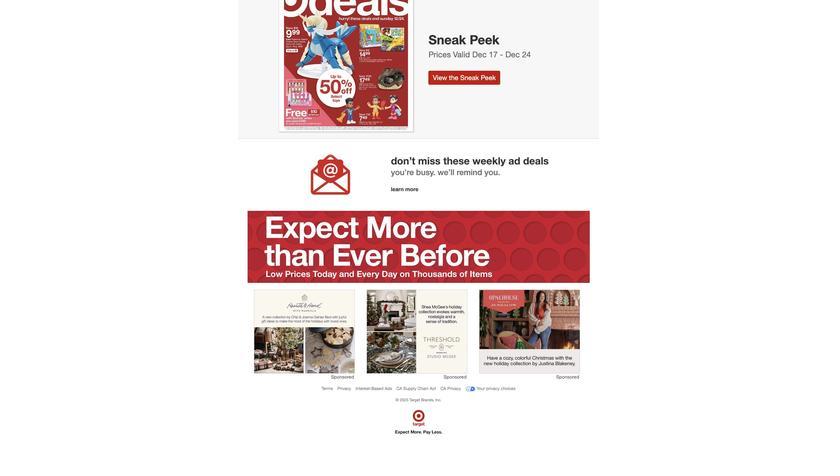 Task type: describe. For each thing, give the bounding box(es) containing it.
1 dec from the left
[[472, 50, 487, 60]]

view the sneak peek image
[[279, 0, 414, 132]]

supply
[[403, 387, 416, 392]]

ads
[[385, 387, 392, 392]]

ca privacy
[[441, 387, 461, 392]]

view the sneak peek
[[433, 73, 496, 82]]

interest-based ads link
[[356, 387, 392, 392]]

based
[[371, 387, 384, 392]]

1 privacy from the left
[[337, 387, 351, 392]]

sponsored for 2nd advertisement region from right
[[444, 375, 467, 380]]

view the sneak peek button
[[429, 71, 500, 85]]

choices
[[501, 387, 516, 392]]

3 advertisement region from the left
[[479, 291, 580, 374]]

expect more than ever before. low prices today and every day on thousands of items. image
[[247, 211, 590, 284]]

your privacy choices
[[477, 387, 516, 392]]

prices
[[429, 50, 451, 60]]

ca for ca supply chain act
[[397, 387, 402, 392]]

2023
[[400, 399, 408, 403]]

© 2023 target brands, inc.
[[396, 399, 441, 403]]

sneak inside button
[[460, 73, 479, 82]]

terms link
[[322, 387, 333, 392]]

chain
[[418, 387, 429, 392]]

sponsored for first advertisement region from left
[[331, 375, 354, 380]]

ca supply chain act link
[[397, 387, 436, 392]]

brands,
[[421, 399, 434, 403]]

privacy link
[[337, 387, 351, 392]]

valid
[[453, 50, 470, 60]]



Task type: locate. For each thing, give the bounding box(es) containing it.
0 horizontal spatial advertisement region
[[254, 291, 354, 374]]

-
[[500, 50, 503, 60]]

interest-based ads
[[356, 387, 392, 392]]

2 advertisement region from the left
[[367, 291, 467, 374]]

advertisement region
[[254, 291, 354, 374], [367, 291, 467, 374], [479, 291, 580, 374]]

24
[[522, 50, 531, 60]]

peek
[[470, 32, 499, 47], [481, 73, 496, 82]]

2 dec from the left
[[505, 50, 520, 60]]

2 privacy from the left
[[447, 387, 461, 392]]

target
[[409, 399, 420, 403]]

peek up "17"
[[470, 32, 499, 47]]

1 horizontal spatial privacy
[[447, 387, 461, 392]]

dec left "17"
[[472, 50, 487, 60]]

the
[[449, 73, 458, 82]]

terms
[[322, 387, 333, 392]]

1 horizontal spatial dec
[[505, 50, 520, 60]]

0 horizontal spatial dec
[[472, 50, 487, 60]]

1 ca from the left
[[397, 387, 402, 392]]

view
[[433, 73, 447, 82]]

2 horizontal spatial sponsored
[[556, 375, 579, 380]]

©
[[396, 399, 399, 403]]

privacy
[[486, 387, 500, 392]]

ca left supply in the left bottom of the page
[[397, 387, 402, 392]]

sponsored
[[331, 375, 354, 380], [444, 375, 467, 380], [556, 375, 579, 380]]

dec right -
[[505, 50, 520, 60]]

dec
[[472, 50, 487, 60], [505, 50, 520, 60]]

17
[[489, 50, 498, 60]]

sneak inside the sneak peek prices valid dec 17 - dec 24
[[429, 32, 466, 47]]

don't miss these weekly ad deals. you're busy. we'll remind you. sign up now. image
[[244, 139, 593, 211]]

0 horizontal spatial privacy
[[337, 387, 351, 392]]

sneak
[[429, 32, 466, 47], [460, 73, 479, 82]]

ca right act
[[441, 387, 446, 392]]

ca supply chain act
[[397, 387, 436, 392]]

2 sponsored from the left
[[444, 375, 467, 380]]

privacy left the ccpa image
[[447, 387, 461, 392]]

2 horizontal spatial advertisement region
[[479, 291, 580, 374]]

peek inside the sneak peek prices valid dec 17 - dec 24
[[470, 32, 499, 47]]

ca for ca privacy
[[441, 387, 446, 392]]

peek down "17"
[[481, 73, 496, 82]]

your
[[477, 387, 485, 392]]

sneak up prices
[[429, 32, 466, 47]]

sneak peek prices valid dec 17 - dec 24
[[429, 32, 531, 60]]

1 horizontal spatial ca
[[441, 387, 446, 392]]

1 sponsored from the left
[[331, 375, 354, 380]]

2 ca from the left
[[441, 387, 446, 392]]

ca privacy link
[[441, 387, 461, 392]]

1 vertical spatial peek
[[481, 73, 496, 82]]

ccpa image
[[466, 385, 476, 395]]

0 horizontal spatial ca
[[397, 387, 402, 392]]

peek inside view the sneak peek button
[[481, 73, 496, 82]]

act
[[430, 387, 436, 392]]

3 sponsored from the left
[[556, 375, 579, 380]]

1 horizontal spatial sponsored
[[444, 375, 467, 380]]

privacy
[[337, 387, 351, 392], [447, 387, 461, 392]]

sponsored for first advertisement region from right
[[556, 375, 579, 380]]

interest-
[[356, 387, 371, 392]]

1 vertical spatial sneak
[[460, 73, 479, 82]]

0 horizontal spatial sponsored
[[331, 375, 354, 380]]

0 vertical spatial sneak
[[429, 32, 466, 47]]

inc.
[[435, 399, 441, 403]]

1 horizontal spatial advertisement region
[[367, 291, 467, 374]]

sneak right the the
[[460, 73, 479, 82]]

your privacy choices link
[[466, 385, 516, 395]]

privacy right terms link on the bottom
[[337, 387, 351, 392]]

1 advertisement region from the left
[[254, 291, 354, 374]]

0 vertical spatial peek
[[470, 32, 499, 47]]

ca
[[397, 387, 402, 392], [441, 387, 446, 392]]



Task type: vqa. For each thing, say whether or not it's contained in the screenshot.
Reminders link
no



